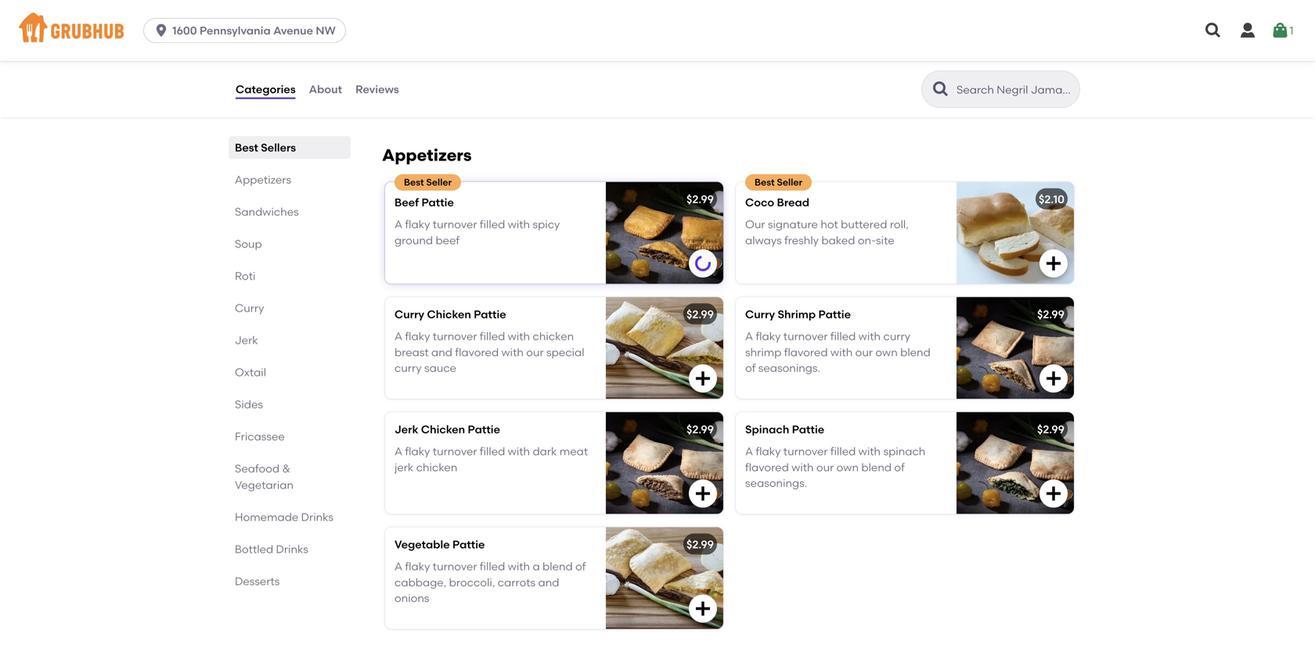 Task type: describe. For each thing, give the bounding box(es) containing it.
blend inside 'a flaky turnover filled with spinach flavored with our own blend of seasonings.'
[[862, 461, 892, 474]]

pattie up beef
[[422, 196, 454, 209]]

with for spinach pattie
[[859, 445, 881, 458]]

reviews button
[[355, 61, 400, 117]]

filled for spinach pattie
[[831, 445, 856, 458]]

avenue
[[273, 24, 313, 37]]

turnover for curry chicken pattie
[[433, 330, 477, 343]]

turnover for vegetable pattie
[[433, 560, 477, 573]]

with for curry shrimp pattie
[[859, 330, 881, 343]]

jerk chicken pattie image
[[606, 412, 723, 514]]

carrots
[[498, 576, 536, 589]]

about
[[309, 82, 342, 96]]

hot
[[821, 218, 838, 231]]

$2.99 for a flaky turnover filled with curry shrimp flavored with our own blend of seasonings.
[[1037, 308, 1065, 321]]

meat
[[560, 445, 588, 458]]

spinach pattie image
[[957, 412, 1074, 514]]

seller for pattie
[[426, 176, 452, 188]]

jerk chicken pattie
[[395, 423, 500, 436]]

site
[[876, 234, 895, 247]]

bottled
[[235, 543, 273, 556]]

best for beef pattie
[[404, 176, 424, 188]]

special
[[547, 346, 585, 359]]

soup
[[235, 237, 262, 251]]

always
[[745, 234, 782, 247]]

a flaky turnover filled with dark meat jerk chicken
[[395, 445, 588, 474]]

blend inside a flaky turnover filled with curry shrimp flavored with our own blend of seasonings.
[[901, 346, 931, 359]]

ground
[[395, 234, 433, 247]]

and inside a flaky turnover filled with chicken breast and flavored with our special curry sauce
[[431, 346, 453, 359]]

curry chicken pattie
[[395, 308, 506, 321]]

flavored inside a flaky turnover filled with curry shrimp flavored with our own blend of seasonings.
[[784, 346, 828, 359]]

turnover for beef pattie
[[433, 218, 477, 231]]

seasonings. inside 'a flaky turnover filled with spinach flavored with our own blend of seasonings.'
[[745, 477, 807, 490]]

beef pattie
[[395, 196, 454, 209]]

with for curry chicken pattie
[[508, 330, 530, 343]]

coco inside coco bread button
[[818, 58, 847, 71]]

1 vertical spatial bread
[[777, 196, 810, 209]]

of inside the a flaky turnover filled with a blend of cabbage, broccoli, carrots and onions
[[576, 560, 586, 573]]

vegetable pattie
[[395, 538, 485, 551]]

a flaky turnover filled with a blend of cabbage, broccoli, carrots and onions
[[395, 560, 586, 605]]

curry shrimp pattie image
[[957, 297, 1074, 399]]

0 horizontal spatial best
[[235, 141, 258, 154]]

onions
[[395, 592, 429, 605]]

flaky for a flaky turnover filled with curry shrimp flavored with our own blend of seasonings.
[[756, 330, 781, 343]]

pattie right spinach
[[792, 423, 825, 436]]

seller for bread
[[777, 176, 803, 188]]

blend inside the a flaky turnover filled with a blend of cabbage, broccoli, carrots and onions
[[543, 560, 573, 573]]

$2.99 for a flaky turnover filled with a blend of cabbage, broccoli, carrots and onions
[[687, 538, 714, 551]]

beef for beef pattie
[[395, 196, 419, 209]]

roll,
[[890, 218, 909, 231]]

beef pattie image
[[606, 182, 723, 284]]

buttered
[[841, 218, 887, 231]]

vegetable
[[395, 538, 450, 551]]

categories button
[[235, 61, 296, 117]]

broccoli,
[[449, 576, 495, 589]]

homemade drinks
[[235, 510, 334, 524]]

our signature hot buttered roll, always freshly baked on-site
[[745, 218, 909, 247]]

breast
[[395, 346, 429, 359]]

coco bread button
[[806, 16, 1074, 109]]

curry for curry chicken pattie
[[395, 308, 425, 321]]

pennsylvania
[[200, 24, 271, 37]]

categories
[[236, 82, 296, 96]]

curry inside a flaky turnover filled with curry shrimp flavored with our own blend of seasonings.
[[884, 330, 911, 343]]

fricassee
[[235, 430, 285, 443]]

flaky for a flaky turnover filled with dark meat jerk chicken
[[405, 445, 430, 458]]

a flaky turnover filled with spicy ground beef
[[395, 218, 560, 247]]

a for a flaky turnover filled with curry shrimp flavored with our own blend of seasonings.
[[745, 330, 753, 343]]

freshly
[[785, 234, 819, 247]]

our
[[745, 218, 765, 231]]

with for beef pattie
[[508, 218, 530, 231]]

turnover for jerk chicken pattie
[[433, 445, 477, 458]]

curry shrimp pattie
[[745, 308, 851, 321]]

0 vertical spatial appetizers
[[382, 145, 472, 165]]

nw
[[316, 24, 336, 37]]

sandwiches
[[235, 205, 299, 218]]

shrimp
[[745, 346, 782, 359]]

1600 pennsylvania avenue nw button
[[143, 18, 352, 43]]

sides
[[235, 398, 263, 411]]

sauce
[[424, 362, 457, 375]]

0 horizontal spatial curry
[[235, 301, 264, 315]]

chicken inside a flaky turnover filled with dark meat jerk chicken
[[416, 461, 458, 474]]

filled for vegetable pattie
[[480, 560, 505, 573]]

search icon image
[[932, 80, 951, 99]]

0 horizontal spatial coco
[[745, 196, 774, 209]]

coco bread inside coco bread button
[[818, 58, 882, 71]]

drinks for bottled drinks
[[276, 543, 308, 556]]

spinach
[[745, 423, 790, 436]]

1 button
[[1271, 16, 1294, 45]]



Task type: locate. For each thing, give the bounding box(es) containing it.
1
[[1290, 24, 1294, 37]]

0 horizontal spatial our
[[526, 346, 544, 359]]

chicken
[[533, 330, 574, 343], [416, 461, 458, 474]]

0 horizontal spatial curry
[[395, 362, 422, 375]]

1 horizontal spatial jerk
[[395, 423, 419, 436]]

0 horizontal spatial of
[[576, 560, 586, 573]]

a for a flaky turnover filled with a blend of cabbage, broccoli, carrots and onions
[[395, 560, 403, 573]]

0 vertical spatial blend
[[901, 346, 931, 359]]

a for a flaky turnover filled with spicy ground beef
[[395, 218, 403, 231]]

flavored inside 'a flaky turnover filled with spinach flavored with our own blend of seasonings.'
[[745, 461, 789, 474]]

filled inside 'a flaky turnover filled with spinach flavored with our own blend of seasonings.'
[[831, 445, 856, 458]]

jerk up oxtail
[[235, 334, 258, 347]]

1 horizontal spatial blend
[[862, 461, 892, 474]]

0 vertical spatial and
[[431, 346, 453, 359]]

filled down curry chicken pattie
[[480, 330, 505, 343]]

bottled drinks
[[235, 543, 308, 556]]

sellers
[[261, 141, 296, 154]]

1 horizontal spatial and
[[538, 576, 559, 589]]

and down a
[[538, 576, 559, 589]]

$2.99 for a flaky turnover filled with dark meat jerk chicken
[[687, 423, 714, 436]]

1 vertical spatial beef
[[395, 196, 419, 209]]

curry
[[884, 330, 911, 343], [395, 362, 422, 375]]

curry up breast
[[395, 308, 425, 321]]

1600 pennsylvania avenue nw
[[172, 24, 336, 37]]

own
[[876, 346, 898, 359], [837, 461, 859, 474]]

and inside the a flaky turnover filled with a blend of cabbage, broccoli, carrots and onions
[[538, 576, 559, 589]]

2 vertical spatial blend
[[543, 560, 573, 573]]

seasonings. down the shrimp
[[759, 362, 821, 375]]

$2.99 for a flaky turnover filled with spinach flavored with our own blend of seasonings.
[[1037, 423, 1065, 436]]

turnover inside the a flaky turnover filled with a blend of cabbage, broccoli, carrots and onions
[[433, 560, 477, 573]]

best up beef pattie at left
[[404, 176, 424, 188]]

curry down roti
[[235, 301, 264, 315]]

0 vertical spatial beef
[[397, 58, 421, 71]]

a inside a flaky turnover filled with chicken breast and flavored with our special curry sauce
[[395, 330, 403, 343]]

appetizers down best sellers at the top left of page
[[235, 173, 291, 186]]

0 horizontal spatial jerk
[[235, 334, 258, 347]]

turnover down curry shrimp pattie
[[784, 330, 828, 343]]

chicken up a flaky turnover filled with dark meat jerk chicken at the bottom left
[[421, 423, 465, 436]]

seller
[[426, 176, 452, 188], [777, 176, 803, 188]]

of down the shrimp
[[745, 362, 756, 375]]

curry chicken pattie image
[[606, 297, 723, 399]]

with inside the a flaky turnover filled with a blend of cabbage, broccoli, carrots and onions
[[508, 560, 530, 573]]

flavored down spinach
[[745, 461, 789, 474]]

flaky inside a flaky turnover filled with curry shrimp flavored with our own blend of seasonings.
[[756, 330, 781, 343]]

Search Negril Jamaican Eatery - DC search field
[[955, 82, 1075, 97]]

turnover up broccoli,
[[433, 560, 477, 573]]

flaky up ground
[[405, 218, 430, 231]]

flaky up jerk at the bottom of page
[[405, 445, 430, 458]]

oxtail
[[235, 366, 266, 379]]

2 seller from the left
[[777, 176, 803, 188]]

a up ground
[[395, 218, 403, 231]]

drinks for homemade drinks
[[301, 510, 334, 524]]

on-
[[858, 234, 876, 247]]

turnover down the jerk chicken pattie
[[433, 445, 477, 458]]

pattie up a flaky turnover filled with dark meat jerk chicken at the bottom left
[[468, 423, 500, 436]]

best seller up beef pattie at left
[[404, 176, 452, 188]]

drinks right homemade
[[301, 510, 334, 524]]

a up breast
[[395, 330, 403, 343]]

1 vertical spatial and
[[538, 576, 559, 589]]

1 vertical spatial chicken
[[416, 461, 458, 474]]

1 vertical spatial own
[[837, 461, 859, 474]]

flaky inside a flaky turnover filled with chicken breast and flavored with our special curry sauce
[[405, 330, 430, 343]]

turnover down curry chicken pattie
[[433, 330, 477, 343]]

1 vertical spatial chicken
[[421, 423, 465, 436]]

coco bread
[[818, 58, 882, 71], [745, 196, 810, 209]]

$2.99
[[397, 76, 424, 90], [687, 192, 714, 206], [687, 308, 714, 321], [1037, 308, 1065, 321], [687, 423, 714, 436], [1037, 423, 1065, 436], [687, 538, 714, 551]]

1 horizontal spatial curry
[[395, 308, 425, 321]]

0 horizontal spatial coco bread
[[745, 196, 810, 209]]

best left sellers
[[235, 141, 258, 154]]

a flaky turnover filled with curry shrimp flavored with our own blend of seasonings.
[[745, 330, 931, 375]]

flavored inside a flaky turnover filled with chicken breast and flavored with our special curry sauce
[[455, 346, 499, 359]]

seller up signature
[[777, 176, 803, 188]]

flaky up cabbage,
[[405, 560, 430, 573]]

flavored down curry shrimp pattie
[[784, 346, 828, 359]]

1 horizontal spatial coco bread
[[818, 58, 882, 71]]

seller up beef pattie at left
[[426, 176, 452, 188]]

of
[[745, 362, 756, 375], [894, 461, 905, 474], [576, 560, 586, 573]]

1 horizontal spatial chicken
[[533, 330, 574, 343]]

0 horizontal spatial bread
[[777, 196, 810, 209]]

turnover for curry shrimp pattie
[[784, 330, 828, 343]]

a flaky turnover filled with spinach flavored with our own blend of seasonings.
[[745, 445, 926, 490]]

pattie
[[424, 58, 456, 71], [422, 196, 454, 209], [474, 308, 506, 321], [819, 308, 851, 321], [468, 423, 500, 436], [792, 423, 825, 436], [453, 538, 485, 551]]

best seller for pattie
[[404, 176, 452, 188]]

2 horizontal spatial of
[[894, 461, 905, 474]]

reviews
[[356, 82, 399, 96]]

a up jerk at the bottom of page
[[395, 445, 403, 458]]

flaky inside a flaky turnover filled with spicy ground beef
[[405, 218, 430, 231]]

0 horizontal spatial and
[[431, 346, 453, 359]]

curry for curry shrimp pattie
[[745, 308, 775, 321]]

pattie up broccoli,
[[453, 538, 485, 551]]

flaky for a flaky turnover filled with spinach flavored with our own blend of seasonings.
[[756, 445, 781, 458]]

beef pattie $2.99
[[397, 58, 456, 90]]

0 vertical spatial own
[[876, 346, 898, 359]]

turnover inside a flaky turnover filled with dark meat jerk chicken
[[433, 445, 477, 458]]

jerk for jerk
[[235, 334, 258, 347]]

0 vertical spatial drinks
[[301, 510, 334, 524]]

curry
[[235, 301, 264, 315], [395, 308, 425, 321], [745, 308, 775, 321]]

0 horizontal spatial own
[[837, 461, 859, 474]]

about button
[[308, 61, 343, 117]]

a for a flaky turnover filled with spinach flavored with our own blend of seasonings.
[[745, 445, 753, 458]]

a
[[395, 218, 403, 231], [395, 330, 403, 343], [745, 330, 753, 343], [395, 445, 403, 458], [745, 445, 753, 458], [395, 560, 403, 573]]

drinks down homemade drinks
[[276, 543, 308, 556]]

flaky up the shrimp
[[756, 330, 781, 343]]

2 best seller from the left
[[755, 176, 803, 188]]

with
[[508, 218, 530, 231], [508, 330, 530, 343], [859, 330, 881, 343], [502, 346, 524, 359], [831, 346, 853, 359], [508, 445, 530, 458], [859, 445, 881, 458], [792, 461, 814, 474], [508, 560, 530, 573]]

a inside a flaky turnover filled with dark meat jerk chicken
[[395, 445, 403, 458]]

1 horizontal spatial best
[[404, 176, 424, 188]]

main navigation navigation
[[0, 0, 1315, 61]]

1 vertical spatial drinks
[[276, 543, 308, 556]]

jerk
[[395, 461, 414, 474]]

0 vertical spatial seasonings.
[[759, 362, 821, 375]]

spinach
[[884, 445, 926, 458]]

curry left shrimp
[[745, 308, 775, 321]]

curry inside a flaky turnover filled with chicken breast and flavored with our special curry sauce
[[395, 362, 422, 375]]

1 horizontal spatial bread
[[850, 58, 882, 71]]

jerk
[[235, 334, 258, 347], [395, 423, 419, 436]]

1 horizontal spatial our
[[817, 461, 834, 474]]

0 vertical spatial chicken
[[427, 308, 471, 321]]

a for a flaky turnover filled with chicken breast and flavored with our special curry sauce
[[395, 330, 403, 343]]

filled inside a flaky turnover filled with chicken breast and flavored with our special curry sauce
[[480, 330, 505, 343]]

turnover down spinach pattie
[[784, 445, 828, 458]]

a inside the a flaky turnover filled with a blend of cabbage, broccoli, carrots and onions
[[395, 560, 403, 573]]

drinks
[[301, 510, 334, 524], [276, 543, 308, 556]]

a down spinach
[[745, 445, 753, 458]]

seasonings. inside a flaky turnover filled with curry shrimp flavored with our own blend of seasonings.
[[759, 362, 821, 375]]

2 horizontal spatial our
[[856, 346, 873, 359]]

0 vertical spatial of
[[745, 362, 756, 375]]

beef for beef pattie $2.99
[[397, 58, 421, 71]]

pattie right reviews button
[[424, 58, 456, 71]]

seasonings.
[[759, 362, 821, 375], [745, 477, 807, 490]]

$2.99 inside beef pattie $2.99
[[397, 76, 424, 90]]

flaky for a flaky turnover filled with a blend of cabbage, broccoli, carrots and onions
[[405, 560, 430, 573]]

chicken for curry
[[427, 308, 471, 321]]

chicken right jerk at the bottom of page
[[416, 461, 458, 474]]

of down spinach
[[894, 461, 905, 474]]

a flaky turnover filled with chicken breast and flavored with our special curry sauce
[[395, 330, 585, 375]]

own inside a flaky turnover filled with curry shrimp flavored with our own blend of seasonings.
[[876, 346, 898, 359]]

with for vegetable pattie
[[508, 560, 530, 573]]

flavored
[[455, 346, 499, 359], [784, 346, 828, 359], [745, 461, 789, 474]]

seafood & vegetarian
[[235, 462, 294, 492]]

a for a flaky turnover filled with dark meat jerk chicken
[[395, 445, 403, 458]]

desserts
[[235, 575, 280, 588]]

our inside 'a flaky turnover filled with spinach flavored with our own blend of seasonings.'
[[817, 461, 834, 474]]

svg image inside 1 button
[[1271, 21, 1290, 40]]

1 vertical spatial coco
[[745, 196, 774, 209]]

of inside 'a flaky turnover filled with spinach flavored with our own blend of seasonings.'
[[894, 461, 905, 474]]

best
[[235, 141, 258, 154], [404, 176, 424, 188], [755, 176, 775, 188]]

and
[[431, 346, 453, 359], [538, 576, 559, 589]]

0 vertical spatial coco bread
[[818, 58, 882, 71]]

filled inside the a flaky turnover filled with a blend of cabbage, broccoli, carrots and onions
[[480, 560, 505, 573]]

1 horizontal spatial best seller
[[755, 176, 803, 188]]

vegetable pattie image
[[606, 527, 723, 629]]

seasonings. down spinach pattie
[[745, 477, 807, 490]]

2 vertical spatial of
[[576, 560, 586, 573]]

turnover
[[433, 218, 477, 231], [433, 330, 477, 343], [784, 330, 828, 343], [433, 445, 477, 458], [784, 445, 828, 458], [433, 560, 477, 573]]

turnover for spinach pattie
[[784, 445, 828, 458]]

beef up ground
[[395, 196, 419, 209]]

spinach pattie
[[745, 423, 825, 436]]

pattie right shrimp
[[819, 308, 851, 321]]

of right a
[[576, 560, 586, 573]]

best for coco bread
[[755, 176, 775, 188]]

chicken up breast
[[427, 308, 471, 321]]

0 vertical spatial bread
[[850, 58, 882, 71]]

0 horizontal spatial best seller
[[404, 176, 452, 188]]

a up cabbage,
[[395, 560, 403, 573]]

1 vertical spatial appetizers
[[235, 173, 291, 186]]

beef
[[397, 58, 421, 71], [395, 196, 419, 209]]

1 horizontal spatial curry
[[884, 330, 911, 343]]

and up sauce at the bottom left of page
[[431, 346, 453, 359]]

filled for beef pattie
[[480, 218, 505, 231]]

chicken for jerk
[[421, 423, 465, 436]]

filled for curry shrimp pattie
[[831, 330, 856, 343]]

homemade
[[235, 510, 299, 524]]

flaky inside a flaky turnover filled with dark meat jerk chicken
[[405, 445, 430, 458]]

$2.10
[[1039, 192, 1065, 206]]

filled for jerk chicken pattie
[[480, 445, 505, 458]]

bread inside button
[[850, 58, 882, 71]]

best seller
[[404, 176, 452, 188], [755, 176, 803, 188]]

1 horizontal spatial seller
[[777, 176, 803, 188]]

best sellers
[[235, 141, 296, 154]]

svg image inside "1600 pennsylvania avenue nw" button
[[154, 23, 169, 38]]

coco
[[818, 58, 847, 71], [745, 196, 774, 209]]

flaky down spinach
[[756, 445, 781, 458]]

dark
[[533, 445, 557, 458]]

flaky inside the a flaky turnover filled with a blend of cabbage, broccoli, carrots and onions
[[405, 560, 430, 573]]

2 horizontal spatial curry
[[745, 308, 775, 321]]

turnover inside a flaky turnover filled with spicy ground beef
[[433, 218, 477, 231]]

a inside 'a flaky turnover filled with spinach flavored with our own blend of seasonings.'
[[745, 445, 753, 458]]

1 horizontal spatial coco
[[818, 58, 847, 71]]

coco bread image
[[957, 182, 1074, 284]]

flaky for a flaky turnover filled with chicken breast and flavored with our special curry sauce
[[405, 330, 430, 343]]

beef
[[436, 234, 460, 247]]

jerk up jerk at the bottom of page
[[395, 423, 419, 436]]

seafood
[[235, 462, 280, 475]]

with for jerk chicken pattie
[[508, 445, 530, 458]]

1 vertical spatial curry
[[395, 362, 422, 375]]

1 vertical spatial seasonings.
[[745, 477, 807, 490]]

flaky inside 'a flaky turnover filled with spinach flavored with our own blend of seasonings.'
[[756, 445, 781, 458]]

spicy
[[533, 218, 560, 231]]

1600
[[172, 24, 197, 37]]

shrimp
[[778, 308, 816, 321]]

signature
[[768, 218, 818, 231]]

baked
[[822, 234, 855, 247]]

filled left spicy
[[480, 218, 505, 231]]

cabbage,
[[395, 576, 447, 589]]

0 horizontal spatial seller
[[426, 176, 452, 188]]

filled inside a flaky turnover filled with dark meat jerk chicken
[[480, 445, 505, 458]]

0 horizontal spatial appetizers
[[235, 173, 291, 186]]

of inside a flaky turnover filled with curry shrimp flavored with our own blend of seasonings.
[[745, 362, 756, 375]]

appetizers up beef pattie at left
[[382, 145, 472, 165]]

1 vertical spatial blend
[[862, 461, 892, 474]]

pattie up a flaky turnover filled with chicken breast and flavored with our special curry sauce
[[474, 308, 506, 321]]

best seller up signature
[[755, 176, 803, 188]]

0 vertical spatial curry
[[884, 330, 911, 343]]

flaky up breast
[[405, 330, 430, 343]]

flavored up sauce at the bottom left of page
[[455, 346, 499, 359]]

filled inside a flaky turnover filled with spicy ground beef
[[480, 218, 505, 231]]

roti
[[235, 269, 256, 283]]

&
[[282, 462, 290, 475]]

with inside a flaky turnover filled with spicy ground beef
[[508, 218, 530, 231]]

filled down the jerk chicken pattie
[[480, 445, 505, 458]]

filled left spinach
[[831, 445, 856, 458]]

chicken inside a flaky turnover filled with chicken breast and flavored with our special curry sauce
[[533, 330, 574, 343]]

1 horizontal spatial own
[[876, 346, 898, 359]]

svg image
[[1204, 21, 1223, 40], [1239, 21, 1257, 40], [154, 23, 169, 38], [1044, 79, 1063, 98], [694, 484, 713, 503], [1044, 484, 1063, 503]]

1 best seller from the left
[[404, 176, 452, 188]]

0 horizontal spatial chicken
[[416, 461, 458, 474]]

a inside a flaky turnover filled with spicy ground beef
[[395, 218, 403, 231]]

$2.99 for a flaky turnover filled with chicken breast and flavored with our special curry sauce
[[687, 308, 714, 321]]

1 vertical spatial coco bread
[[745, 196, 810, 209]]

1 seller from the left
[[426, 176, 452, 188]]

chicken up special
[[533, 330, 574, 343]]

blend
[[901, 346, 931, 359], [862, 461, 892, 474], [543, 560, 573, 573]]

filled inside a flaky turnover filled with curry shrimp flavored with our own blend of seasonings.
[[831, 330, 856, 343]]

filled up broccoli,
[[480, 560, 505, 573]]

best up the our
[[755, 176, 775, 188]]

svg image
[[1271, 21, 1290, 40], [694, 254, 713, 273], [1044, 254, 1063, 273], [694, 369, 713, 388], [1044, 369, 1063, 388], [694, 599, 713, 618]]

jerk for jerk chicken pattie
[[395, 423, 419, 436]]

turnover inside 'a flaky turnover filled with spinach flavored with our own blend of seasonings.'
[[784, 445, 828, 458]]

0 horizontal spatial blend
[[543, 560, 573, 573]]

turnover inside a flaky turnover filled with curry shrimp flavored with our own blend of seasonings.
[[784, 330, 828, 343]]

beef up "reviews"
[[397, 58, 421, 71]]

filled down curry shrimp pattie
[[831, 330, 856, 343]]

turnover inside a flaky turnover filled with chicken breast and flavored with our special curry sauce
[[433, 330, 477, 343]]

0 vertical spatial chicken
[[533, 330, 574, 343]]

turnover up beef
[[433, 218, 477, 231]]

flaky for a flaky turnover filled with spicy ground beef
[[405, 218, 430, 231]]

bread
[[850, 58, 882, 71], [777, 196, 810, 209]]

beef inside beef pattie $2.99
[[397, 58, 421, 71]]

our inside a flaky turnover filled with chicken breast and flavored with our special curry sauce
[[526, 346, 544, 359]]

best seller for bread
[[755, 176, 803, 188]]

1 vertical spatial of
[[894, 461, 905, 474]]

1 horizontal spatial of
[[745, 362, 756, 375]]

a
[[533, 560, 540, 573]]

appetizers
[[382, 145, 472, 165], [235, 173, 291, 186]]

0 vertical spatial jerk
[[235, 334, 258, 347]]

with inside a flaky turnover filled with dark meat jerk chicken
[[508, 445, 530, 458]]

a inside a flaky turnover filled with curry shrimp flavored with our own blend of seasonings.
[[745, 330, 753, 343]]

0 vertical spatial coco
[[818, 58, 847, 71]]

our
[[526, 346, 544, 359], [856, 346, 873, 359], [817, 461, 834, 474]]

flaky
[[405, 218, 430, 231], [405, 330, 430, 343], [756, 330, 781, 343], [405, 445, 430, 458], [756, 445, 781, 458], [405, 560, 430, 573]]

our inside a flaky turnover filled with curry shrimp flavored with our own blend of seasonings.
[[856, 346, 873, 359]]

pattie inside beef pattie $2.99
[[424, 58, 456, 71]]

filled for curry chicken pattie
[[480, 330, 505, 343]]

vegetarian
[[235, 478, 294, 492]]

2 horizontal spatial best
[[755, 176, 775, 188]]

1 horizontal spatial appetizers
[[382, 145, 472, 165]]

2 horizontal spatial blend
[[901, 346, 931, 359]]

own inside 'a flaky turnover filled with spinach flavored with our own blend of seasonings.'
[[837, 461, 859, 474]]

a up the shrimp
[[745, 330, 753, 343]]

1 vertical spatial jerk
[[395, 423, 419, 436]]



Task type: vqa. For each thing, say whether or not it's contained in the screenshot.
'Coco Bread'
yes



